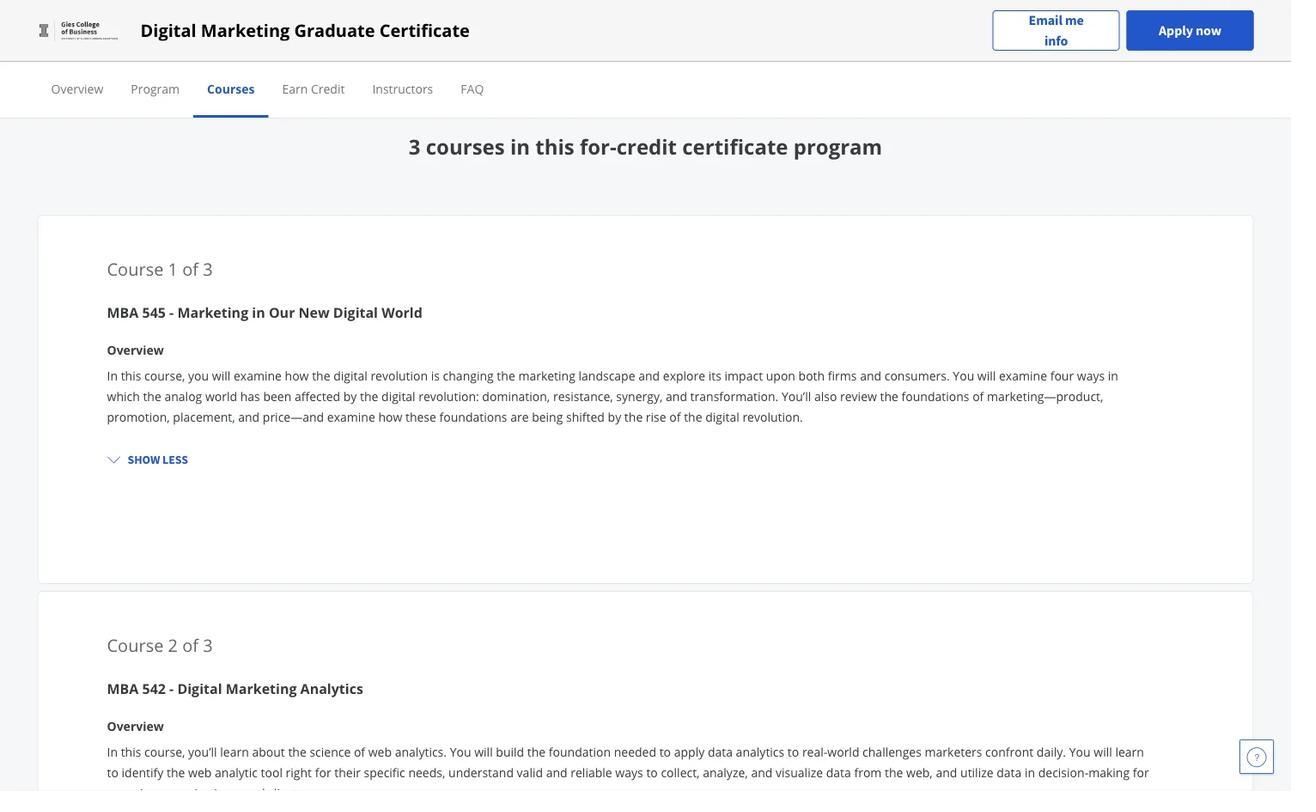 Task type: vqa. For each thing, say whether or not it's contained in the screenshot.
"SHOW LESS"
yes



Task type: describe. For each thing, give the bounding box(es) containing it.
the up the affected
[[312, 367, 330, 384]]

show
[[128, 452, 160, 468]]

0 horizontal spatial you
[[450, 744, 471, 760]]

to up visualize
[[788, 744, 799, 760]]

agencies,
[[107, 785, 159, 791]]

of right 2
[[182, 633, 199, 657]]

in for course 1 of 3
[[107, 367, 118, 384]]

reliable
[[571, 764, 612, 781]]

0 vertical spatial foundations
[[902, 388, 970, 404]]

course 1 of 3
[[107, 257, 213, 281]]

graduate
[[294, 18, 375, 42]]

domination,
[[482, 388, 550, 404]]

credit
[[617, 133, 677, 161]]

product
[[399, 16, 443, 32]]

about
[[252, 744, 285, 760]]

in inside in this course, you will examine how the digital revolution is changing the marketing landscape and explore its impact upon both firms and consumers. you will examine four ways in which the analog world has been affected by the digital revolution: domination, resistance, synergy, and transformation. you'll also review the foundations of marketing—product, promotion, placement, and price—and examine how these foundations are being shifted by the rise of the digital revolution.
[[1108, 367, 1119, 384]]

2 for from the left
[[1133, 764, 1150, 781]]

revolution.
[[743, 409, 803, 425]]

landscape
[[579, 367, 636, 384]]

1 horizontal spatial examine
[[327, 409, 375, 425]]

and down marketers
[[936, 764, 958, 781]]

the up valid
[[527, 744, 546, 760]]

four
[[1051, 367, 1074, 384]]

digital right new
[[333, 303, 378, 322]]

marketers
[[925, 744, 983, 760]]

and down the has
[[238, 409, 260, 425]]

0 horizontal spatial web
[[188, 764, 212, 781]]

overview link
[[51, 80, 103, 97]]

mix
[[341, 16, 361, 32]]

firms
[[828, 367, 857, 384]]

specific
[[364, 764, 405, 781]]

mba for course 1 of 3
[[107, 303, 139, 322]]

program
[[131, 80, 180, 97]]

info
[[1045, 32, 1069, 49]]

web,
[[907, 764, 933, 781]]

545
[[142, 303, 166, 322]]

world inside in this course, you'll learn about the science of web analytics. you will build the foundation needed to apply data analytics to real-world challenges marketers confront daily. you will learn to identify the web analytic tool right for their specific needs, understand valid and reliable ways to collect, analyze, and visualize data from the web, and utilize data in decision-making for agencies, organizations, and clients.
[[828, 744, 860, 760]]

3 for course 1 of 3
[[203, 257, 213, 281]]

rise
[[646, 409, 667, 425]]

3 for course 2 of 3
[[203, 633, 213, 657]]

earn
[[282, 80, 308, 97]]

faq
[[461, 80, 484, 97]]

which
[[107, 388, 140, 404]]

resistance,
[[553, 388, 613, 404]]

3 courses in this for-credit certificate program
[[409, 133, 883, 161]]

changing
[[443, 367, 494, 384]]

are
[[511, 409, 529, 425]]

strategies
[[447, 16, 501, 32]]

both
[[799, 367, 825, 384]]

2 horizontal spatial you
[[1070, 744, 1091, 760]]

the down synergy,
[[625, 409, 643, 425]]

overview for course 1 of 3
[[107, 342, 164, 358]]

earn credit
[[282, 80, 345, 97]]

data visualization
[[918, 16, 1017, 32]]

these
[[406, 409, 436, 425]]

0 horizontal spatial digital
[[334, 367, 368, 384]]

show less
[[128, 452, 188, 468]]

in for course 2 of 3
[[107, 744, 118, 760]]

less
[[162, 452, 188, 468]]

valid
[[517, 764, 543, 781]]

certificate
[[683, 133, 788, 161]]

apply
[[1159, 22, 1194, 39]]

in this course, you'll learn about the science of web analytics. you will build the foundation needed to apply data analytics to real-world challenges marketers confront daily. you will learn to identify the web analytic tool right for their specific needs, understand valid and reliable ways to collect, analyze, and visualize data from the web, and utilize data in decision-making for agencies, organizations, and clients.
[[107, 744, 1150, 791]]

2 learn from the left
[[1116, 744, 1145, 760]]

from
[[855, 764, 882, 781]]

foundation
[[549, 744, 611, 760]]

their
[[335, 764, 361, 781]]

apply now
[[1159, 22, 1222, 39]]

understand
[[449, 764, 514, 781]]

being
[[532, 409, 563, 425]]

our
[[269, 303, 295, 322]]

review
[[840, 388, 877, 404]]

course, for 1
[[144, 367, 185, 384]]

is
[[431, 367, 440, 384]]

challenges
[[863, 744, 922, 760]]

course for course 1 of 3
[[107, 257, 164, 281]]

542
[[142, 680, 166, 698]]

0 horizontal spatial data
[[708, 744, 733, 760]]

impact
[[725, 367, 763, 384]]

2 horizontal spatial data
[[997, 764, 1022, 781]]

will up marketing—product, at the right of the page
[[978, 367, 996, 384]]

will right you at the top of the page
[[212, 367, 231, 384]]

analytics
[[300, 680, 363, 698]]

analyze,
[[703, 764, 748, 781]]

analytic
[[215, 764, 258, 781]]

marketing—product,
[[987, 388, 1104, 404]]

in this course, you will examine how the digital revolution is changing the marketing landscape and explore its impact upon both firms and consumers. you will examine four ways in which the analog world has been affected by the digital revolution: domination, resistance, synergy, and transformation. you'll also review the foundations of marketing—product, promotion, placement, and price—and examine how these foundations are being shifted by the rise of the digital revolution.
[[107, 367, 1119, 425]]

collect,
[[661, 764, 700, 781]]

faq link
[[461, 80, 484, 97]]

new
[[299, 303, 330, 322]]

promotion,
[[107, 409, 170, 425]]

to up agencies,
[[107, 764, 119, 781]]

science
[[310, 744, 351, 760]]

making
[[1089, 764, 1130, 781]]

build
[[496, 744, 524, 760]]

digital marketing graduate certificate
[[141, 18, 470, 42]]

will up making
[[1094, 744, 1113, 760]]

marketing mix
[[281, 16, 361, 32]]

of inside in this course, you'll learn about the science of web analytics. you will build the foundation needed to apply data analytics to real-world challenges marketers confront daily. you will learn to identify the web analytic tool right for their specific needs, understand valid and reliable ways to collect, analyze, and visualize data from the web, and utilize data in decision-making for agencies, organizations, and clients.
[[354, 744, 365, 760]]

in left our
[[252, 303, 265, 322]]

marketing inside in this course, you will examine how the digital revolution is changing the marketing landscape and explore its impact upon both firms and consumers. you will examine four ways in which the analog world has been affected by the digital revolution: domination, resistance, synergy, and transformation. you'll also review the foundations of marketing—product, promotion, placement, and price—and examine how these foundations are being shifted by the rise of the digital revolution.
[[519, 367, 576, 384]]

0 vertical spatial this
[[536, 133, 575, 161]]

the up the "right" at the bottom left of page
[[288, 744, 307, 760]]

apply
[[674, 744, 705, 760]]

courses
[[426, 133, 505, 161]]

been
[[263, 388, 292, 404]]

1
[[168, 257, 178, 281]]

now
[[1196, 22, 1222, 39]]



Task type: locate. For each thing, give the bounding box(es) containing it.
will up understand
[[475, 744, 493, 760]]

and up synergy,
[[639, 367, 660, 384]]

data left from
[[826, 764, 851, 781]]

in right courses
[[510, 133, 530, 161]]

course,
[[144, 367, 185, 384], [144, 744, 185, 760]]

in inside in this course, you will examine how the digital revolution is changing the marketing landscape and explore its impact upon both firms and consumers. you will examine four ways in which the analog world has been affected by the digital revolution: domination, resistance, synergy, and transformation. you'll also review the foundations of marketing—product, promotion, placement, and price—and examine how these foundations are being shifted by the rise of the digital revolution.
[[107, 367, 118, 384]]

- for 1
[[169, 303, 174, 322]]

for-
[[580, 133, 617, 161]]

2 vertical spatial 3
[[203, 633, 213, 657]]

channel
[[113, 50, 157, 67]]

email
[[1029, 12, 1063, 29]]

of right 1
[[182, 257, 199, 281]]

0 horizontal spatial foundations
[[440, 409, 507, 425]]

1 horizontal spatial learn
[[1116, 744, 1145, 760]]

marketing channel
[[53, 50, 157, 67]]

placement,
[[173, 409, 235, 425]]

to down needed
[[647, 764, 658, 781]]

foundations down revolution: in the left of the page
[[440, 409, 507, 425]]

0 vertical spatial overview
[[51, 80, 103, 97]]

0 vertical spatial marketing
[[91, 16, 149, 32]]

university of illinois gies college of business image
[[37, 17, 120, 44]]

web
[[368, 744, 392, 760], [188, 764, 212, 781]]

1 horizontal spatial by
[[608, 409, 622, 425]]

data up analyze,
[[708, 744, 733, 760]]

0 horizontal spatial world
[[205, 388, 237, 404]]

digital up the affected
[[334, 367, 368, 384]]

course, up identify
[[144, 744, 185, 760]]

and right valid
[[546, 764, 568, 781]]

1 vertical spatial overview
[[107, 342, 164, 358]]

you
[[188, 367, 209, 384]]

overview down marketing channel
[[51, 80, 103, 97]]

course, inside in this course, you will examine how the digital revolution is changing the marketing landscape and explore its impact upon both firms and consumers. you will examine four ways in which the analog world has been affected by the digital revolution: domination, resistance, synergy, and transformation. you'll also review the foundations of marketing—product, promotion, placement, and price—and examine how these foundations are being shifted by the rise of the digital revolution.
[[144, 367, 185, 384]]

3 left courses
[[409, 133, 421, 161]]

you'll
[[188, 744, 217, 760]]

0 vertical spatial in
[[107, 367, 118, 384]]

mba 542 - digital marketing analytics
[[107, 680, 363, 698]]

the right "rise"
[[684, 409, 703, 425]]

1 horizontal spatial how
[[378, 409, 402, 425]]

mba left 545
[[107, 303, 139, 322]]

0 vertical spatial course
[[107, 257, 164, 281]]

overview down '542'
[[107, 718, 164, 734]]

by
[[344, 388, 357, 404], [608, 409, 622, 425]]

ways
[[1077, 367, 1105, 384], [616, 764, 643, 781]]

2 in from the top
[[107, 744, 118, 760]]

in up the which
[[107, 367, 118, 384]]

1 vertical spatial world
[[828, 744, 860, 760]]

you up understand
[[450, 744, 471, 760]]

world
[[205, 388, 237, 404], [828, 744, 860, 760]]

2 vertical spatial overview
[[107, 718, 164, 734]]

learn up making
[[1116, 744, 1145, 760]]

email me info button
[[993, 10, 1120, 51]]

the right the review on the right
[[880, 388, 899, 404]]

affected
[[295, 388, 340, 404]]

you inside in this course, you will examine how the digital revolution is changing the marketing landscape and explore its impact upon both firms and consumers. you will examine four ways in which the analog world has been affected by the digital revolution: domination, resistance, synergy, and transformation. you'll also review the foundations of marketing—product, promotion, placement, and price—and examine how these foundations are being shifted by the rise of the digital revolution.
[[953, 367, 975, 384]]

foundations
[[902, 388, 970, 404], [440, 409, 507, 425]]

0 vertical spatial mba
[[107, 303, 139, 322]]

2 course, from the top
[[144, 744, 185, 760]]

mba
[[107, 303, 139, 322], [107, 680, 139, 698]]

will
[[212, 367, 231, 384], [978, 367, 996, 384], [475, 744, 493, 760], [1094, 744, 1113, 760]]

data
[[918, 16, 944, 32]]

0 vertical spatial by
[[344, 388, 357, 404]]

you
[[953, 367, 975, 384], [450, 744, 471, 760], [1070, 744, 1091, 760]]

2 vertical spatial this
[[121, 744, 141, 760]]

clients.
[[268, 785, 307, 791]]

ways inside in this course, you'll learn about the science of web analytics. you will build the foundation needed to apply data analytics to real-world challenges marketers confront daily. you will learn to identify the web analytic tool right for their specific needs, understand valid and reliable ways to collect, analyze, and visualize data from the web, and utilize data in decision-making for agencies, organizations, and clients.
[[616, 764, 643, 781]]

visualization
[[948, 16, 1017, 32]]

0 horizontal spatial examine
[[234, 367, 282, 384]]

the up domination,
[[497, 367, 515, 384]]

0 vertical spatial digital
[[334, 367, 368, 384]]

foundations down consumers.
[[902, 388, 970, 404]]

mba left '542'
[[107, 680, 139, 698]]

1 vertical spatial digital
[[382, 388, 416, 404]]

1 vertical spatial mba
[[107, 680, 139, 698]]

digital down "revolution"
[[382, 388, 416, 404]]

visualize
[[776, 764, 823, 781]]

2 vertical spatial digital
[[706, 409, 740, 425]]

apply now button
[[1127, 10, 1254, 51]]

examine down the affected
[[327, 409, 375, 425]]

in inside in this course, you'll learn about the science of web analytics. you will build the foundation needed to apply data analytics to real-world challenges marketers confront daily. you will learn to identify the web analytic tool right for their specific needs, understand valid and reliable ways to collect, analyze, and visualize data from the web, and utilize data in decision-making for agencies, organizations, and clients.
[[1025, 764, 1036, 781]]

1 course from the top
[[107, 257, 164, 281]]

mba for course 2 of 3
[[107, 680, 139, 698]]

marketing
[[91, 16, 149, 32], [519, 367, 576, 384]]

world up placement,
[[205, 388, 237, 404]]

in right four
[[1108, 367, 1119, 384]]

2 course from the top
[[107, 633, 164, 657]]

1 vertical spatial in
[[107, 744, 118, 760]]

1 vertical spatial course
[[107, 633, 164, 657]]

1 learn from the left
[[220, 744, 249, 760]]

course for course 2 of 3
[[107, 633, 164, 657]]

0 vertical spatial 3
[[409, 133, 421, 161]]

real-
[[803, 744, 828, 760]]

this for course 1 of 3
[[121, 367, 141, 384]]

of left marketing—product, at the right of the page
[[973, 388, 984, 404]]

1 horizontal spatial ways
[[1077, 367, 1105, 384]]

tool
[[261, 764, 283, 781]]

and up the review on the right
[[860, 367, 882, 384]]

transformation.
[[691, 388, 779, 404]]

overview down 545
[[107, 342, 164, 358]]

-
[[169, 303, 174, 322], [169, 680, 174, 698]]

me
[[1066, 12, 1084, 29]]

utilize
[[961, 764, 994, 781]]

organizations,
[[162, 785, 241, 791]]

digital up channel
[[141, 18, 197, 42]]

by right shifted at the bottom of the page
[[608, 409, 622, 425]]

ways right four
[[1077, 367, 1105, 384]]

world inside in this course, you will examine how the digital revolution is changing the marketing landscape and explore its impact upon both firms and consumers. you will examine four ways in which the analog world has been affected by the digital revolution: domination, resistance, synergy, and transformation. you'll also review the foundations of marketing—product, promotion, placement, and price—and examine how these foundations are being shifted by the rise of the digital revolution.
[[205, 388, 237, 404]]

you right consumers.
[[953, 367, 975, 384]]

1 vertical spatial -
[[169, 680, 174, 698]]

this up identify
[[121, 744, 141, 760]]

ways down needed
[[616, 764, 643, 781]]

0 vertical spatial world
[[205, 388, 237, 404]]

course
[[107, 257, 164, 281], [107, 633, 164, 657]]

certificate menu element
[[37, 62, 1254, 118]]

this inside in this course, you'll learn about the science of web analytics. you will build the foundation needed to apply data analytics to real-world challenges marketers confront daily. you will learn to identify the web analytic tool right for their specific needs, understand valid and reliable ways to collect, analyze, and visualize data from the web, and utilize data in decision-making for agencies, organizations, and clients.
[[121, 744, 141, 760]]

this inside in this course, you will examine how the digital revolution is changing the marketing landscape and explore its impact upon both firms and consumers. you will examine four ways in which the analog world has been affected by the digital revolution: domination, resistance, synergy, and transformation. you'll also review the foundations of marketing—product, promotion, placement, and price—and examine how these foundations are being shifted by the rise of the digital revolution.
[[121, 367, 141, 384]]

world
[[382, 303, 423, 322]]

1 for from the left
[[315, 764, 331, 781]]

examine up the has
[[234, 367, 282, 384]]

you up 'decision-'
[[1070, 744, 1091, 760]]

how left these
[[378, 409, 402, 425]]

instructors
[[372, 80, 433, 97]]

show less button
[[100, 444, 195, 475]]

and down tool
[[244, 785, 265, 791]]

1 vertical spatial marketing
[[519, 367, 576, 384]]

0 horizontal spatial by
[[344, 388, 357, 404]]

program
[[794, 133, 883, 161]]

how up been
[[285, 367, 309, 384]]

the down challenges
[[885, 764, 904, 781]]

of right "rise"
[[670, 409, 681, 425]]

0 vertical spatial -
[[169, 303, 174, 322]]

- right 545
[[169, 303, 174, 322]]

1 vertical spatial ways
[[616, 764, 643, 781]]

data
[[708, 744, 733, 760], [826, 764, 851, 781], [997, 764, 1022, 781]]

web up organizations,
[[188, 764, 212, 781]]

needs,
[[409, 764, 446, 781]]

overview inside certificate menu element
[[51, 80, 103, 97]]

in up agencies,
[[107, 744, 118, 760]]

1 in from the top
[[107, 367, 118, 384]]

by right the affected
[[344, 388, 357, 404]]

1 vertical spatial this
[[121, 367, 141, 384]]

digital marketing
[[53, 16, 149, 32]]

of
[[182, 257, 199, 281], [973, 388, 984, 404], [670, 409, 681, 425], [182, 633, 199, 657], [354, 744, 365, 760]]

course, inside in this course, you'll learn about the science of web analytics. you will build the foundation needed to apply data analytics to real-world challenges marketers confront daily. you will learn to identify the web analytic tool right for their specific needs, understand valid and reliable ways to collect, analyze, and visualize data from the web, and utilize data in decision-making for agencies, organizations, and clients.
[[144, 744, 185, 760]]

program link
[[131, 80, 180, 97]]

overview for course 2 of 3
[[107, 718, 164, 734]]

analytics
[[736, 744, 785, 760]]

this left for-
[[536, 133, 575, 161]]

2 mba from the top
[[107, 680, 139, 698]]

1 vertical spatial course,
[[144, 744, 185, 760]]

1 horizontal spatial digital
[[382, 388, 416, 404]]

1 - from the top
[[169, 303, 174, 322]]

email me info
[[1029, 12, 1084, 49]]

digital down transformation.
[[706, 409, 740, 425]]

analog
[[165, 388, 202, 404]]

1 horizontal spatial you
[[953, 367, 975, 384]]

1 horizontal spatial data
[[826, 764, 851, 781]]

daily.
[[1037, 744, 1067, 760]]

needed
[[614, 744, 657, 760]]

marketing up marketing channel
[[91, 16, 149, 32]]

in
[[510, 133, 530, 161], [252, 303, 265, 322], [1108, 367, 1119, 384], [1025, 764, 1036, 781]]

to left apply
[[660, 744, 671, 760]]

in inside in this course, you'll learn about the science of web analytics. you will build the foundation needed to apply data analytics to real-world challenges marketers confront daily. you will learn to identify the web analytic tool right for their specific needs, understand valid and reliable ways to collect, analyze, and visualize data from the web, and utilize data in decision-making for agencies, organizations, and clients.
[[107, 744, 118, 760]]

- right '542'
[[169, 680, 174, 698]]

mba 545 - marketing in our new digital world
[[107, 303, 423, 322]]

course left 2
[[107, 633, 164, 657]]

0 horizontal spatial how
[[285, 367, 309, 384]]

digital up marketing channel
[[53, 16, 88, 32]]

help center image
[[1247, 747, 1268, 767]]

1 vertical spatial how
[[378, 409, 402, 425]]

0 horizontal spatial for
[[315, 764, 331, 781]]

product strategies
[[399, 16, 501, 32]]

1 course, from the top
[[144, 367, 185, 384]]

3
[[409, 133, 421, 161], [203, 257, 213, 281], [203, 633, 213, 657]]

0 vertical spatial course,
[[144, 367, 185, 384]]

certificate
[[380, 18, 470, 42]]

to
[[660, 744, 671, 760], [788, 744, 799, 760], [107, 764, 119, 781], [647, 764, 658, 781]]

this for course 2 of 3
[[121, 744, 141, 760]]

3 right 1
[[203, 257, 213, 281]]

1 horizontal spatial foundations
[[902, 388, 970, 404]]

upon
[[766, 367, 796, 384]]

web up the specific on the left bottom of page
[[368, 744, 392, 760]]

and down explore at top right
[[666, 388, 687, 404]]

consumers.
[[885, 367, 950, 384]]

1 vertical spatial by
[[608, 409, 622, 425]]

the down "revolution"
[[360, 388, 378, 404]]

- for 2
[[169, 680, 174, 698]]

performance
[[1115, 16, 1188, 32]]

this
[[536, 133, 575, 161], [121, 367, 141, 384], [121, 744, 141, 760]]

the up promotion,
[[143, 388, 161, 404]]

for right making
[[1133, 764, 1150, 781]]

data down confront
[[997, 764, 1022, 781]]

price—and
[[263, 409, 324, 425]]

digital
[[53, 16, 88, 32], [141, 18, 197, 42], [333, 303, 378, 322], [177, 680, 222, 698]]

1 mba from the top
[[107, 303, 139, 322]]

0 horizontal spatial ways
[[616, 764, 643, 781]]

1 vertical spatial foundations
[[440, 409, 507, 425]]

of up their
[[354, 744, 365, 760]]

for down science
[[315, 764, 331, 781]]

1 vertical spatial web
[[188, 764, 212, 781]]

2 horizontal spatial digital
[[706, 409, 740, 425]]

revolution:
[[419, 388, 479, 404]]

this up the which
[[121, 367, 141, 384]]

1 horizontal spatial marketing
[[519, 367, 576, 384]]

world up from
[[828, 744, 860, 760]]

how
[[285, 367, 309, 384], [378, 409, 402, 425]]

the up organizations,
[[167, 764, 185, 781]]

course left 1
[[107, 257, 164, 281]]

course, up "analog"
[[144, 367, 185, 384]]

its
[[709, 367, 722, 384]]

learn
[[220, 744, 249, 760], [1116, 744, 1145, 760]]

1 horizontal spatial world
[[828, 744, 860, 760]]

course 2 of 3
[[107, 633, 213, 657]]

examine up marketing—product, at the right of the page
[[999, 367, 1048, 384]]

0 horizontal spatial marketing
[[91, 16, 149, 32]]

ways inside in this course, you will examine how the digital revolution is changing the marketing landscape and explore its impact upon both firms and consumers. you will examine four ways in which the analog world has been affected by the digital revolution: domination, resistance, synergy, and transformation. you'll also review the foundations of marketing—product, promotion, placement, and price—and examine how these foundations are being shifted by the rise of the digital revolution.
[[1077, 367, 1105, 384]]

2 - from the top
[[169, 680, 174, 698]]

0 vertical spatial ways
[[1077, 367, 1105, 384]]

0 vertical spatial how
[[285, 367, 309, 384]]

learn up analytic
[[220, 744, 249, 760]]

1 horizontal spatial web
[[368, 744, 392, 760]]

for
[[315, 764, 331, 781], [1133, 764, 1150, 781]]

you'll
[[782, 388, 812, 404]]

3 right 2
[[203, 633, 213, 657]]

2 horizontal spatial examine
[[999, 367, 1048, 384]]

in down confront
[[1025, 764, 1036, 781]]

0 horizontal spatial learn
[[220, 744, 249, 760]]

earn credit link
[[282, 80, 345, 97]]

0 vertical spatial web
[[368, 744, 392, 760]]

and down "analytics"
[[751, 764, 773, 781]]

1 vertical spatial 3
[[203, 257, 213, 281]]

course, for 2
[[144, 744, 185, 760]]

digital right '542'
[[177, 680, 222, 698]]

marketing up domination,
[[519, 367, 576, 384]]

1 horizontal spatial for
[[1133, 764, 1150, 781]]

marketing
[[186, 16, 243, 32], [281, 16, 338, 32], [1055, 16, 1111, 32], [201, 18, 290, 42], [53, 50, 110, 67], [177, 303, 249, 322], [226, 680, 297, 698]]

right
[[286, 764, 312, 781]]

revolution
[[371, 367, 428, 384]]



